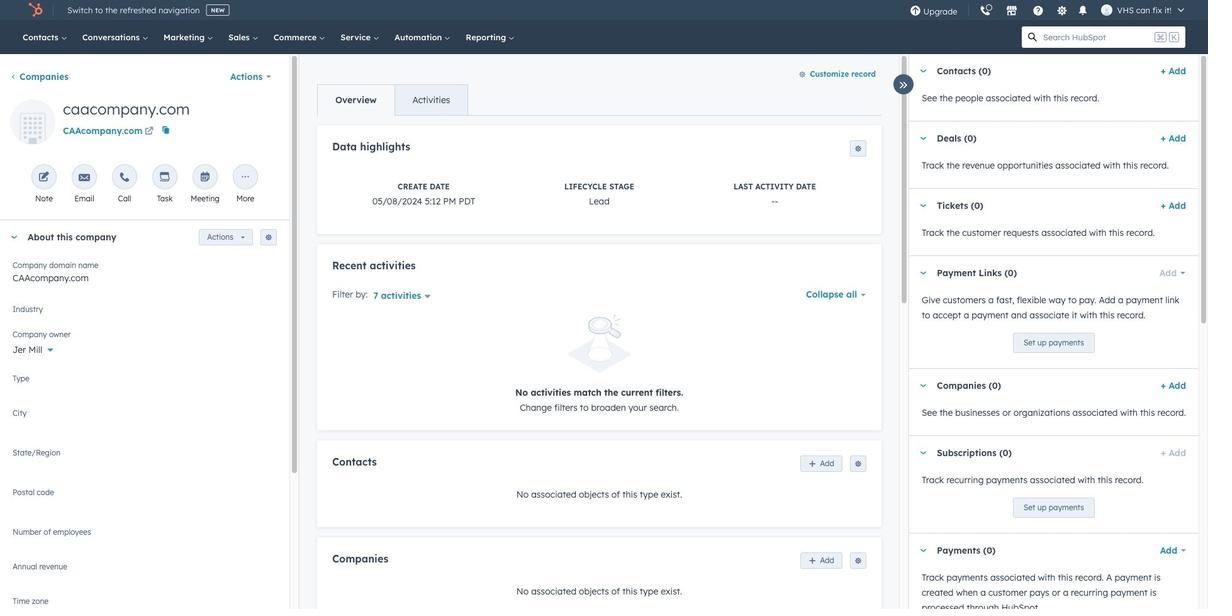 Task type: locate. For each thing, give the bounding box(es) containing it.
navigation
[[317, 84, 469, 116]]

menu
[[904, 0, 1193, 21]]

0 vertical spatial caret image
[[920, 70, 927, 73]]

create a note image
[[38, 172, 50, 184]]

None text field
[[13, 486, 277, 511], [13, 526, 277, 546], [13, 595, 277, 609], [13, 486, 277, 511], [13, 526, 277, 546], [13, 595, 277, 609]]

alert
[[332, 315, 867, 415]]

1 vertical spatial caret image
[[920, 204, 927, 207]]

marketplaces image
[[1006, 6, 1017, 17]]

2 vertical spatial caret image
[[920, 549, 927, 552]]

caret image
[[920, 70, 927, 73], [920, 204, 927, 207], [920, 549, 927, 552]]

2 caret image from the top
[[920, 204, 927, 207]]

create an email image
[[79, 172, 90, 184]]

3 caret image from the top
[[920, 549, 927, 552]]

None text field
[[13, 407, 277, 432], [13, 446, 277, 471], [13, 560, 277, 580], [13, 407, 277, 432], [13, 446, 277, 471], [13, 560, 277, 580]]

jer mill image
[[1101, 4, 1113, 16]]

caret image
[[920, 137, 927, 140], [10, 236, 18, 239], [920, 272, 927, 275], [920, 384, 927, 387], [920, 452, 927, 455]]

1 caret image from the top
[[920, 70, 927, 73]]



Task type: describe. For each thing, give the bounding box(es) containing it.
create a task image
[[159, 172, 171, 184]]

more activities, menu pop up image
[[240, 172, 251, 184]]

link opens in a new window image
[[145, 125, 154, 140]]

schedule a meeting image
[[200, 172, 211, 184]]

make a phone call image
[[119, 172, 130, 184]]

Search HubSpot search field
[[1044, 26, 1152, 48]]

manage card settings image
[[265, 234, 273, 242]]

link opens in a new window image
[[145, 127, 154, 137]]



Task type: vqa. For each thing, say whether or not it's contained in the screenshot.
Help POPUP BUTTON
no



